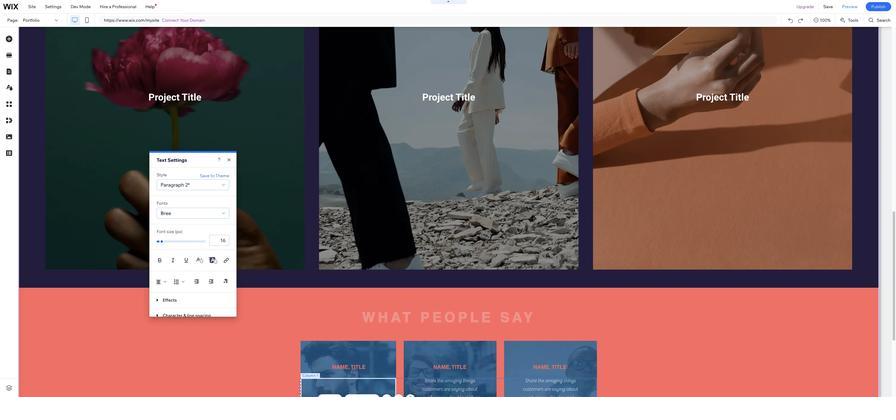 Task type: vqa. For each thing, say whether or not it's contained in the screenshot.
Pages
no



Task type: describe. For each thing, give the bounding box(es) containing it.
text settings
[[157, 157, 187, 163]]

character
[[163, 313, 182, 319]]

your
[[180, 18, 189, 23]]

0 vertical spatial settings
[[45, 4, 62, 9]]

character & line spacing
[[163, 313, 211, 319]]

a
[[109, 4, 111, 9]]

&
[[183, 313, 186, 319]]

text
[[157, 157, 166, 163]]

upgrade
[[797, 4, 814, 9]]

publish button
[[866, 2, 891, 11]]

paragraph 2*
[[161, 182, 190, 188]]

size
[[167, 229, 174, 235]]

style
[[157, 172, 167, 178]]

domain
[[190, 18, 205, 23]]

font
[[157, 229, 166, 235]]

1
[[316, 374, 318, 378]]

https://www.wix.com/mysite
[[104, 18, 159, 23]]

100%
[[820, 18, 831, 23]]

dev mode
[[71, 4, 91, 9]]

save button
[[819, 0, 838, 13]]

help
[[145, 4, 155, 9]]

save for save to theme
[[200, 173, 210, 179]]

tools
[[848, 18, 858, 23]]

search button
[[864, 14, 896, 27]]



Task type: locate. For each thing, give the bounding box(es) containing it.
publish
[[871, 4, 886, 9]]

(px)
[[175, 229, 182, 235]]

0 vertical spatial save
[[823, 4, 833, 9]]

column 1
[[302, 374, 318, 378]]

0 horizontal spatial settings
[[45, 4, 62, 9]]

effects
[[163, 298, 177, 303]]

preview button
[[838, 0, 862, 13]]

dev
[[71, 4, 78, 9]]

connect
[[162, 18, 179, 23]]

1 vertical spatial settings
[[168, 157, 187, 163]]

None text field
[[209, 235, 229, 246]]

0 horizontal spatial save
[[200, 173, 210, 179]]

save
[[823, 4, 833, 9], [200, 173, 210, 179]]

100% button
[[810, 14, 835, 27]]

1 horizontal spatial settings
[[168, 157, 187, 163]]

bree
[[161, 210, 171, 217]]

settings right text
[[168, 157, 187, 163]]

save inside button
[[823, 4, 833, 9]]

paragraph
[[161, 182, 184, 188]]

search
[[877, 18, 891, 23]]

hire a professional
[[100, 4, 136, 9]]

to
[[210, 173, 215, 179]]

1 horizontal spatial save
[[823, 4, 833, 9]]

theme
[[215, 173, 229, 179]]

1 vertical spatial save
[[200, 173, 210, 179]]

save for save
[[823, 4, 833, 9]]

column
[[302, 374, 316, 378]]

spacing
[[195, 313, 211, 319]]

fonts
[[157, 201, 168, 206]]

https://www.wix.com/mysite connect your domain
[[104, 18, 205, 23]]

line
[[187, 313, 194, 319]]

preview
[[842, 4, 858, 9]]

settings
[[45, 4, 62, 9], [168, 157, 187, 163]]

mode
[[79, 4, 91, 9]]

hire
[[100, 4, 108, 9]]

portfolio
[[23, 18, 40, 23]]

tools button
[[835, 14, 864, 27]]

save left to
[[200, 173, 210, 179]]

settings left dev
[[45, 4, 62, 9]]

site
[[28, 4, 36, 9]]

save to theme
[[200, 173, 229, 179]]

2*
[[185, 182, 190, 188]]

professional
[[112, 4, 136, 9]]

font size (px)
[[157, 229, 182, 235]]

save up 100%
[[823, 4, 833, 9]]



